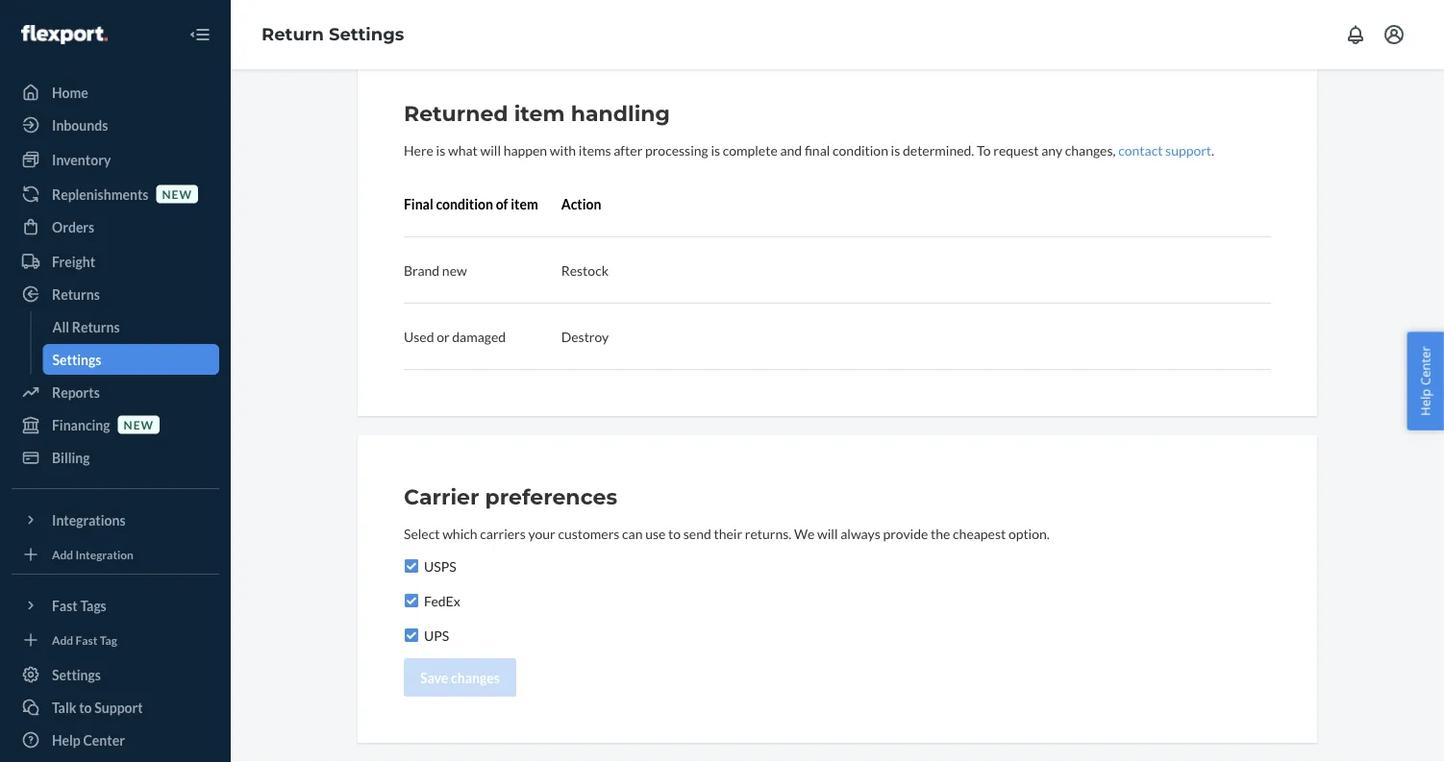 Task type: describe. For each thing, give the bounding box(es) containing it.
1 is from the left
[[436, 142, 446, 158]]

items
[[579, 142, 611, 158]]

send
[[684, 526, 712, 542]]

the
[[931, 526, 951, 542]]

which
[[443, 526, 478, 542]]

option.
[[1009, 526, 1050, 542]]

to
[[977, 142, 991, 158]]

all returns link
[[43, 312, 219, 342]]

talk
[[52, 700, 76, 716]]

returns inside all returns link
[[72, 319, 120, 335]]

save changes button
[[404, 659, 516, 697]]

changes,
[[1065, 142, 1116, 158]]

billing link
[[12, 442, 219, 473]]

tag
[[100, 633, 117, 647]]

inbounds link
[[12, 110, 219, 140]]

help center inside "link"
[[52, 732, 125, 749]]

add integration
[[52, 548, 134, 562]]

changes
[[451, 670, 500, 686]]

orders
[[52, 219, 94, 235]]

1 vertical spatial will
[[818, 526, 838, 542]]

customers
[[558, 526, 620, 542]]

home link
[[12, 77, 219, 108]]

carrier preferences
[[404, 484, 618, 510]]

close navigation image
[[189, 23, 212, 46]]

restock
[[561, 262, 609, 278]]

tags
[[80, 598, 107, 614]]

destroy
[[561, 328, 609, 345]]

returned item handling
[[404, 101, 670, 126]]

freight
[[52, 253, 95, 270]]

their
[[714, 526, 743, 542]]

inventory link
[[12, 144, 219, 175]]

used or damaged
[[404, 328, 506, 345]]

orders link
[[12, 212, 219, 242]]

check square image
[[404, 559, 419, 574]]

0 vertical spatial settings link
[[43, 344, 219, 375]]

handling
[[571, 101, 670, 126]]

fast tags button
[[12, 591, 219, 621]]

add integration link
[[12, 543, 219, 567]]

final condition of item
[[404, 196, 538, 212]]

return settings link
[[262, 24, 404, 45]]

any
[[1042, 142, 1063, 158]]

what
[[448, 142, 478, 158]]

help center link
[[12, 725, 219, 756]]

returns link
[[12, 279, 219, 310]]

billing
[[52, 450, 90, 466]]

talk to support
[[52, 700, 143, 716]]

cheapest
[[953, 526, 1006, 542]]

returns.
[[745, 526, 792, 542]]

add for add fast tag
[[52, 633, 73, 647]]

preferences
[[485, 484, 618, 510]]

always
[[841, 526, 881, 542]]

add fast tag
[[52, 633, 117, 647]]

returned
[[404, 101, 508, 126]]

2 vertical spatial settings
[[52, 667, 101, 683]]

open account menu image
[[1383, 23, 1406, 46]]

integration
[[76, 548, 134, 562]]

add for add integration
[[52, 548, 73, 562]]

0 vertical spatial item
[[514, 101, 565, 126]]

provide
[[883, 526, 928, 542]]

1 check square image from the top
[[404, 593, 419, 609]]

flexport logo image
[[21, 25, 108, 44]]

select
[[404, 526, 440, 542]]

1 vertical spatial settings link
[[12, 660, 219, 691]]

open notifications image
[[1345, 23, 1368, 46]]

final
[[404, 196, 434, 212]]

center inside help center button
[[1417, 346, 1434, 386]]

support
[[1166, 142, 1212, 158]]

reports
[[52, 384, 100, 401]]

1 vertical spatial fast
[[76, 633, 98, 647]]

integrations button
[[12, 505, 219, 536]]

save
[[420, 670, 449, 686]]

freight link
[[12, 246, 219, 277]]

3 is from the left
[[891, 142, 901, 158]]

or
[[437, 328, 450, 345]]

request
[[994, 142, 1039, 158]]

processing
[[645, 142, 709, 158]]

help inside "link"
[[52, 732, 81, 749]]



Task type: vqa. For each thing, say whether or not it's contained in the screenshot.
topmost item
yes



Task type: locate. For each thing, give the bounding box(es) containing it.
help center inside button
[[1417, 346, 1434, 416]]

1 horizontal spatial center
[[1417, 346, 1434, 386]]

1 vertical spatial help
[[52, 732, 81, 749]]

new right brand
[[442, 262, 467, 278]]

1 vertical spatial center
[[83, 732, 125, 749]]

1 horizontal spatial new
[[162, 187, 192, 201]]

select which carriers your customers can use to send their returns. we will always provide the cheapest option.
[[404, 526, 1050, 542]]

fast tags
[[52, 598, 107, 614]]

1 vertical spatial item
[[511, 196, 538, 212]]

reports link
[[12, 377, 219, 408]]

all
[[52, 319, 69, 335]]

new down reports "link"
[[124, 418, 154, 432]]

after
[[614, 142, 643, 158]]

new for replenishments
[[162, 187, 192, 201]]

use
[[646, 526, 666, 542]]

0 vertical spatial check square image
[[404, 593, 419, 609]]

settings up reports
[[52, 352, 101, 368]]

0 vertical spatial help
[[1417, 389, 1434, 416]]

center inside help center "link"
[[83, 732, 125, 749]]

final
[[805, 142, 830, 158]]

item right of
[[511, 196, 538, 212]]

with
[[550, 142, 576, 158]]

returns
[[52, 286, 100, 302], [72, 319, 120, 335]]

settings right return
[[329, 24, 404, 45]]

add left integration
[[52, 548, 73, 562]]

help center
[[1417, 346, 1434, 416], [52, 732, 125, 749]]

is
[[436, 142, 446, 158], [711, 142, 720, 158], [891, 142, 901, 158]]

contact support link
[[1119, 142, 1212, 158]]

brand
[[404, 262, 440, 278]]

0 horizontal spatial help
[[52, 732, 81, 749]]

1 vertical spatial condition
[[436, 196, 493, 212]]

item
[[514, 101, 565, 126], [511, 196, 538, 212]]

is left the complete
[[711, 142, 720, 158]]

2 horizontal spatial new
[[442, 262, 467, 278]]

1 horizontal spatial to
[[669, 526, 681, 542]]

0 horizontal spatial will
[[480, 142, 501, 158]]

is left what
[[436, 142, 446, 158]]

complete
[[723, 142, 778, 158]]

0 vertical spatial center
[[1417, 346, 1434, 386]]

2 vertical spatial new
[[124, 418, 154, 432]]

settings link up talk to support button at the left bottom of page
[[12, 660, 219, 691]]

1 vertical spatial returns
[[72, 319, 120, 335]]

will right we
[[818, 526, 838, 542]]

happen
[[504, 142, 547, 158]]

and
[[780, 142, 802, 158]]

help center button
[[1408, 332, 1445, 431]]

1 horizontal spatial will
[[818, 526, 838, 542]]

help inside button
[[1417, 389, 1434, 416]]

financing
[[52, 417, 110, 433]]

return
[[262, 24, 324, 45]]

.
[[1212, 142, 1215, 158]]

0 horizontal spatial help center
[[52, 732, 125, 749]]

fast inside dropdown button
[[52, 598, 78, 614]]

new
[[162, 187, 192, 201], [442, 262, 467, 278], [124, 418, 154, 432]]

can
[[622, 526, 643, 542]]

support
[[94, 700, 143, 716]]

2 check square image from the top
[[404, 628, 419, 643]]

inbounds
[[52, 117, 108, 133]]

all returns
[[52, 319, 120, 335]]

center
[[1417, 346, 1434, 386], [83, 732, 125, 749]]

replenishments
[[52, 186, 149, 202]]

returns right all in the left of the page
[[72, 319, 120, 335]]

return settings
[[262, 24, 404, 45]]

fast
[[52, 598, 78, 614], [76, 633, 98, 647]]

brand new
[[404, 262, 467, 278]]

fast left the tag
[[76, 633, 98, 647]]

settings up talk
[[52, 667, 101, 683]]

1 horizontal spatial help center
[[1417, 346, 1434, 416]]

to right talk
[[79, 700, 92, 716]]

0 vertical spatial will
[[480, 142, 501, 158]]

to right use
[[669, 526, 681, 542]]

0 vertical spatial to
[[669, 526, 681, 542]]

new up orders link
[[162, 187, 192, 201]]

0 vertical spatial fast
[[52, 598, 78, 614]]

1 horizontal spatial condition
[[833, 142, 889, 158]]

settings link down all returns link
[[43, 344, 219, 375]]

new for financing
[[124, 418, 154, 432]]

talk to support button
[[12, 693, 219, 723]]

condition right final
[[833, 142, 889, 158]]

your
[[529, 526, 556, 542]]

0 vertical spatial help center
[[1417, 346, 1434, 416]]

is left determined.
[[891, 142, 901, 158]]

condition
[[833, 142, 889, 158], [436, 196, 493, 212]]

save changes
[[420, 670, 500, 686]]

1 vertical spatial to
[[79, 700, 92, 716]]

0 vertical spatial new
[[162, 187, 192, 201]]

1 horizontal spatial is
[[711, 142, 720, 158]]

home
[[52, 84, 88, 101]]

to
[[669, 526, 681, 542], [79, 700, 92, 716]]

contact
[[1119, 142, 1163, 158]]

damaged
[[452, 328, 506, 345]]

action
[[561, 196, 602, 212]]

will
[[480, 142, 501, 158], [818, 526, 838, 542]]

returns down "freight"
[[52, 286, 100, 302]]

1 add from the top
[[52, 548, 73, 562]]

0 horizontal spatial center
[[83, 732, 125, 749]]

settings
[[329, 24, 404, 45], [52, 352, 101, 368], [52, 667, 101, 683]]

settings link
[[43, 344, 219, 375], [12, 660, 219, 691]]

0 horizontal spatial new
[[124, 418, 154, 432]]

0 vertical spatial settings
[[329, 24, 404, 45]]

check square image down check square icon
[[404, 593, 419, 609]]

condition left of
[[436, 196, 493, 212]]

here
[[404, 142, 434, 158]]

1 vertical spatial check square image
[[404, 628, 419, 643]]

add down fast tags
[[52, 633, 73, 647]]

1 vertical spatial new
[[442, 262, 467, 278]]

item up the happen
[[514, 101, 565, 126]]

1 vertical spatial help center
[[52, 732, 125, 749]]

to inside button
[[79, 700, 92, 716]]

1 vertical spatial add
[[52, 633, 73, 647]]

fast left the tags
[[52, 598, 78, 614]]

0 vertical spatial condition
[[833, 142, 889, 158]]

help
[[1417, 389, 1434, 416], [52, 732, 81, 749]]

2 add from the top
[[52, 633, 73, 647]]

determined.
[[903, 142, 975, 158]]

carrier
[[404, 484, 479, 510]]

0 horizontal spatial to
[[79, 700, 92, 716]]

integrations
[[52, 512, 126, 529]]

returns inside "returns" link
[[52, 286, 100, 302]]

we
[[794, 526, 815, 542]]

inventory
[[52, 151, 111, 168]]

0 horizontal spatial condition
[[436, 196, 493, 212]]

will right what
[[480, 142, 501, 158]]

0 vertical spatial add
[[52, 548, 73, 562]]

add fast tag link
[[12, 629, 219, 652]]

of
[[496, 196, 508, 212]]

2 is from the left
[[711, 142, 720, 158]]

0 horizontal spatial is
[[436, 142, 446, 158]]

1 horizontal spatial help
[[1417, 389, 1434, 416]]

check square image
[[404, 593, 419, 609], [404, 628, 419, 643]]

here is what will happen with items after processing is complete and final condition is determined. to request any changes, contact support .
[[404, 142, 1215, 158]]

carriers
[[480, 526, 526, 542]]

used
[[404, 328, 434, 345]]

2 horizontal spatial is
[[891, 142, 901, 158]]

0 vertical spatial returns
[[52, 286, 100, 302]]

check square image up save changes 'button'
[[404, 628, 419, 643]]

1 vertical spatial settings
[[52, 352, 101, 368]]



